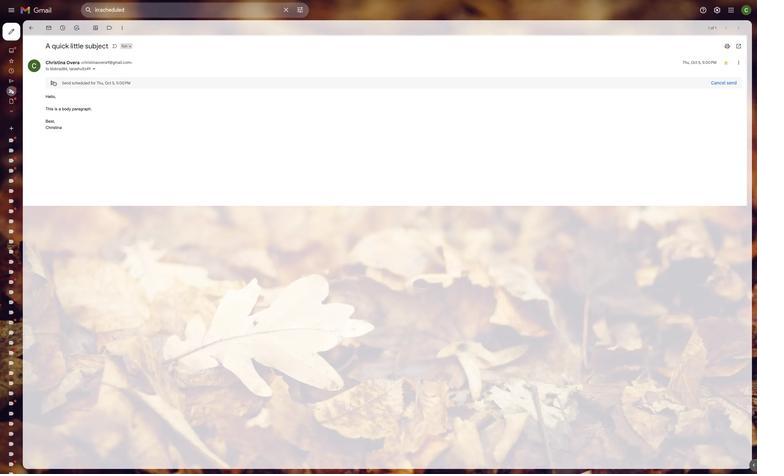 Task type: locate. For each thing, give the bounding box(es) containing it.
is
[[54, 107, 57, 111]]

clear search image
[[280, 3, 293, 16]]

of
[[711, 25, 714, 30]]

0 vertical spatial thu,
[[683, 60, 690, 65]]

5:00 pm down >
[[116, 81, 130, 85]]

1 vertical spatial 5,
[[112, 81, 115, 85]]

cancel
[[711, 80, 726, 86]]

0 vertical spatial christina
[[46, 60, 65, 66]]

support image
[[700, 6, 707, 14]]

fun button
[[120, 43, 128, 49]]

5, right for
[[112, 81, 115, 85]]

thu,
[[683, 60, 690, 65], [97, 81, 104, 85]]

1 vertical spatial 5:00 pm
[[116, 81, 130, 85]]

christina overa cell
[[46, 60, 132, 66]]

this is a body paragraph.
[[46, 107, 92, 111]]

paragraph.
[[72, 107, 92, 111]]

mark as unread image
[[46, 25, 52, 31]]

cancel send
[[711, 80, 737, 86]]

1 of 1
[[708, 25, 717, 30]]

show details image
[[92, 67, 96, 71]]

1 vertical spatial christina
[[46, 125, 62, 130]]

tarashultz49
[[69, 66, 91, 71]]

0 horizontal spatial 1
[[708, 25, 710, 30]]

0 horizontal spatial oct
[[105, 81, 111, 85]]

1 1 from the left
[[708, 25, 710, 30]]

this
[[46, 107, 53, 111]]

1 horizontal spatial 5:00 pm
[[703, 60, 717, 65]]

<
[[81, 60, 83, 65]]

navigation
[[0, 20, 76, 475]]

to
[[46, 66, 49, 71]]

hello,
[[46, 94, 56, 99]]

0 horizontal spatial thu,
[[97, 81, 104, 85]]

oct inside thu, oct 5, 5:00 pm cell
[[691, 60, 697, 65]]

1 vertical spatial thu,
[[97, 81, 104, 85]]

0 vertical spatial oct
[[691, 60, 697, 65]]

1
[[708, 25, 710, 30], [715, 25, 717, 30]]

1 right of
[[715, 25, 717, 30]]

send
[[62, 81, 71, 85]]

1 left of
[[708, 25, 710, 30]]

5, left starred option
[[698, 60, 702, 65]]

1 horizontal spatial thu,
[[683, 60, 690, 65]]

christina down best,
[[46, 125, 62, 130]]

a
[[46, 42, 50, 50]]

1 vertical spatial oct
[[105, 81, 111, 85]]

snooze image
[[60, 25, 66, 31]]

>
[[130, 60, 132, 65]]

oct
[[691, 60, 697, 65], [105, 81, 111, 85]]

thu, inside cell
[[683, 60, 690, 65]]

best,
[[46, 119, 55, 124]]

scheduled
[[72, 81, 90, 85]]

0 vertical spatial 5,
[[698, 60, 702, 65]]

2 christina from the top
[[46, 125, 62, 130]]

Search mail text field
[[95, 7, 279, 13]]

None search field
[[81, 3, 309, 18]]

1 horizontal spatial oct
[[691, 60, 697, 65]]

thu, oct 5, 5:00 pm cell
[[683, 60, 717, 66]]

0 horizontal spatial 5:00 pm
[[116, 81, 130, 85]]

subject
[[85, 42, 108, 50]]

christina up klobrad84
[[46, 60, 65, 66]]

starred image
[[723, 60, 729, 66]]

thu, oct 5, 5:00 pm
[[683, 60, 717, 65]]

1 horizontal spatial 1
[[715, 25, 717, 30]]

5:00 pm
[[703, 60, 717, 65], [116, 81, 130, 85]]

advanced search options image
[[294, 3, 306, 16]]

5,
[[698, 60, 702, 65], [112, 81, 115, 85]]

christina
[[46, 60, 65, 66], [46, 125, 62, 130]]

send
[[727, 80, 737, 86]]

overa
[[66, 60, 80, 66]]

5:00 pm left starred option
[[703, 60, 717, 65]]

1 horizontal spatial 5,
[[698, 60, 702, 65]]

christinaovera9@gmail.com
[[83, 60, 130, 65]]

a quick little subject
[[46, 42, 108, 50]]

0 vertical spatial 5:00 pm
[[703, 60, 717, 65]]



Task type: describe. For each thing, give the bounding box(es) containing it.
body
[[62, 107, 71, 111]]

5:00 pm inside cell
[[703, 60, 717, 65]]

to klobrad84 , tarashultz49
[[46, 66, 91, 71]]

labels image
[[106, 25, 113, 31]]

little
[[70, 42, 84, 50]]

0 horizontal spatial 5,
[[112, 81, 115, 85]]

fun
[[122, 44, 127, 48]]

5, inside cell
[[698, 60, 702, 65]]

back to scheduled image
[[28, 25, 34, 31]]

1 christina from the top
[[46, 60, 65, 66]]

gmail image
[[20, 4, 55, 16]]

add to tasks image
[[73, 25, 80, 31]]

for
[[91, 81, 96, 85]]

christina overa < christinaovera9@gmail.com >
[[46, 60, 132, 66]]

Starred checkbox
[[723, 60, 729, 66]]

quick
[[52, 42, 69, 50]]

more image
[[119, 25, 125, 31]]

send scheduled for thu, oct 5, 5:00 pm
[[62, 81, 130, 85]]

settings image
[[714, 6, 721, 14]]

search mail image
[[83, 4, 94, 16]]

cancel send button
[[706, 77, 742, 89]]

klobrad84
[[50, 66, 67, 71]]

,
[[67, 66, 68, 71]]

move to inbox image
[[92, 25, 99, 31]]

best, christina
[[46, 119, 62, 130]]

2 1 from the left
[[715, 25, 717, 30]]

a
[[59, 107, 61, 111]]

main menu image
[[8, 6, 15, 14]]



Task type: vqa. For each thing, say whether or not it's contained in the screenshot.
left "time"
no



